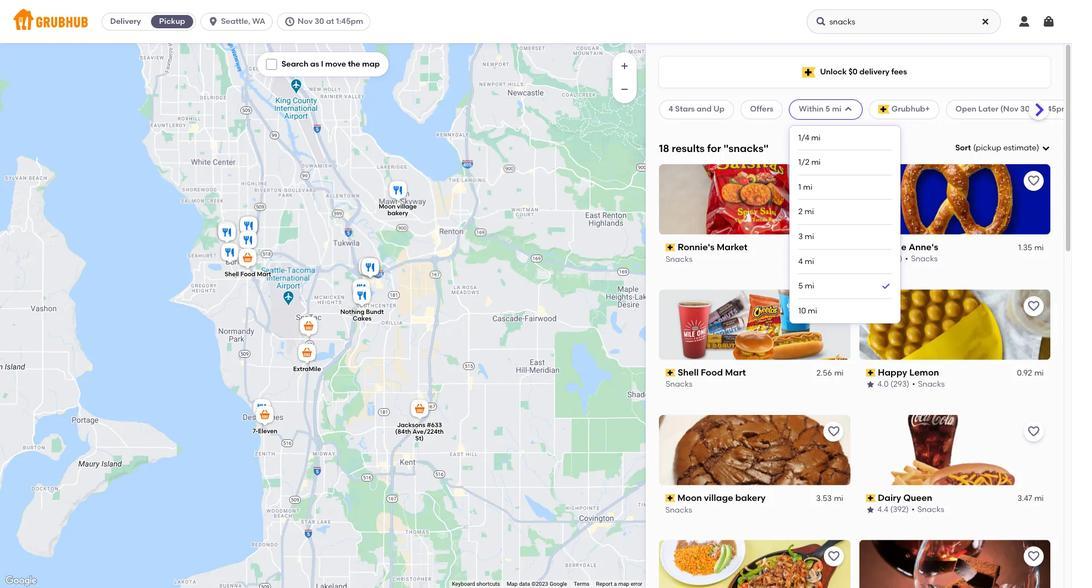 Task type: vqa. For each thing, say whether or not it's contained in the screenshot.
Size Select one
no



Task type: describe. For each thing, give the bounding box(es) containing it.
keyboard
[[452, 582, 475, 588]]

)
[[1037, 143, 1040, 153]]

dairy queen image
[[215, 220, 237, 244]]

3.53
[[817, 494, 832, 504]]

1:45pm
[[336, 17, 363, 26]]

4 for 4 mi
[[799, 257, 803, 266]]

1.35 mi
[[1019, 243, 1044, 253]]

save this restaurant image for auntie anne's
[[1028, 174, 1041, 188]]

3 mi
[[799, 232, 814, 242]]

delivery
[[860, 67, 890, 77]]

save this restaurant image for happy lemon
[[1028, 300, 1041, 313]]

nov
[[298, 17, 313, 26]]

7-eleven
[[252, 428, 277, 435]]

1 horizontal spatial map
[[619, 582, 630, 588]]

i
[[321, 59, 323, 69]]

data
[[519, 582, 530, 588]]

google image
[[3, 574, 39, 589]]

extramile
[[293, 366, 321, 373]]

save this restaurant button for happy lemon
[[1024, 296, 1044, 316]]

4.4
[[878, 506, 889, 515]]

pickup
[[159, 17, 185, 26]]

5 mi
[[799, 282, 815, 291]]

up
[[714, 105, 725, 114]]

• snacks for happy lemon
[[913, 380, 945, 389]]

5 mi option
[[799, 274, 892, 299]]

4.0
[[878, 380, 889, 389]]

ave/224th
[[412, 429, 444, 436]]

sort ( pickup estimate )
[[956, 143, 1040, 153]]

st)
[[415, 435, 424, 442]]

4 stars and up
[[669, 105, 725, 114]]

sort
[[956, 143, 971, 153]]

0 horizontal spatial map
[[362, 59, 380, 69]]

food inside map region
[[240, 271, 255, 278]]

mi for 1.35 mi
[[1035, 243, 1044, 253]]

save this restaurant image for ronnie's market
[[827, 174, 841, 188]]

subscription pass image for happy lemon
[[866, 369, 876, 377]]

jacksons #633 (84th ave/224th st)
[[395, 422, 444, 442]]

minus icon image
[[619, 84, 630, 95]]

1 vertical spatial village
[[705, 493, 734, 504]]

0.92 mi
[[1017, 369, 1044, 378]]

4.0 (293)
[[878, 380, 910, 389]]

nothing
[[340, 309, 364, 316]]

18 results for "snacks"
[[659, 142, 769, 155]]

jacksons
[[397, 422, 425, 429]]

mi for 1 mi
[[803, 183, 813, 192]]

2
[[799, 207, 803, 217]]

move
[[325, 59, 346, 69]]

check icon image
[[881, 281, 892, 292]]

error
[[631, 582, 643, 588]]

• for lemon
[[913, 380, 916, 389]]

subscription pass image for ronnie's market
[[666, 244, 676, 252]]

4 mi
[[799, 257, 814, 266]]

18
[[659, 142, 670, 155]]

map region
[[0, 0, 658, 589]]

1 vertical spatial food
[[701, 368, 723, 378]]

star icon image for happy lemon
[[866, 381, 875, 390]]

shell inside map region
[[224, 271, 239, 278]]

svg image inside nov 30 at 1:45pm button
[[284, 16, 295, 27]]

mi for 10 mi
[[808, 307, 818, 316]]

save this restaurant button for ronnie's market
[[824, 171, 844, 191]]

within
[[799, 105, 824, 114]]

1 horizontal spatial mart
[[725, 368, 746, 378]]

1 horizontal spatial moon village bakery
[[678, 493, 766, 504]]

2.56
[[817, 369, 832, 378]]

happy lemon logo image
[[859, 290, 1051, 360]]

save this restaurant button for auntie anne's
[[1024, 171, 1044, 191]]

extramile image
[[296, 342, 318, 367]]

(31)
[[890, 255, 903, 264]]

mi for 2.56 mi
[[835, 369, 844, 378]]

main navigation navigation
[[0, 0, 1072, 43]]

(
[[974, 143, 976, 153]]

7-
[[252, 428, 258, 435]]

1 horizontal spatial at
[[1032, 105, 1040, 114]]

nov 30 at 1:45pm button
[[277, 13, 375, 31]]

mi for 3 mi
[[805, 232, 814, 242]]

3.11 mi
[[821, 243, 844, 253]]

moon inside "moon village bakery"
[[379, 203, 395, 210]]

mi for 0.92 mi
[[1035, 369, 1044, 378]]

tacos el hass image
[[216, 222, 238, 246]]

map
[[507, 582, 518, 588]]

dairy queen
[[878, 493, 933, 504]]

grubhub+
[[892, 105, 930, 114]]

dairy
[[878, 493, 902, 504]]

delivery button
[[102, 13, 149, 31]]

the
[[348, 59, 360, 69]]

pickup
[[976, 143, 1002, 153]]

save this restaurant image for dairy queen
[[1028, 425, 1041, 439]]

estimate
[[1004, 143, 1037, 153]]

anne's
[[909, 242, 939, 253]]

#633
[[427, 422, 442, 429]]

3.47
[[1018, 494, 1033, 504]]

2 mi
[[799, 207, 814, 217]]

google
[[550, 582, 567, 588]]

wa
[[252, 17, 265, 26]]

1 horizontal spatial bakery
[[736, 493, 766, 504]]

jamba image
[[356, 256, 379, 280]]

subscription pass image for shell food mart
[[666, 369, 676, 377]]

star icon image for dairy queen
[[866, 506, 875, 515]]

auntie anne's
[[878, 242, 939, 253]]

results
[[672, 142, 705, 155]]

1/4
[[799, 133, 810, 143]]

0.92
[[1017, 369, 1033, 378]]

subscription pass image for auntie anne's
[[866, 244, 876, 252]]

royce' washington - westfield southcenter mall image
[[359, 257, 381, 281]]

1
[[799, 183, 802, 192]]

pierro bakery image
[[237, 229, 259, 254]]

10 mi
[[799, 307, 818, 316]]

10
[[799, 307, 806, 316]]

ronnie's
[[678, 242, 715, 253]]

at inside button
[[326, 17, 334, 26]]

1 vertical spatial moon
[[678, 493, 703, 504]]

Search for food, convenience, alcohol... search field
[[807, 9, 1001, 34]]

delivery
[[110, 17, 141, 26]]

grubhub plus flag logo image for grubhub+
[[878, 105, 890, 114]]

jacksons #633 (84th ave/224th st) image
[[409, 398, 431, 423]]



Task type: locate. For each thing, give the bounding box(es) containing it.
none field containing sort
[[956, 143, 1051, 154]]

auntie anne's image
[[359, 257, 381, 281]]

0 vertical spatial shell food mart
[[224, 271, 271, 278]]

2.56 mi
[[817, 369, 844, 378]]

1 horizontal spatial 30
[[1021, 105, 1030, 114]]

nothing bundt cakes image
[[351, 285, 373, 309]]

(392)
[[891, 506, 909, 515]]

• snacks down "queen"
[[912, 506, 945, 515]]

subscription pass image
[[866, 244, 876, 252], [866, 495, 876, 503]]

moon village bakery logo image
[[659, 415, 851, 486]]

nothing bundt cakes
[[340, 309, 384, 323]]

1 vertical spatial map
[[619, 582, 630, 588]]

grubhub plus flag logo image for unlock $0 delivery fees
[[803, 67, 816, 77]]

0 vertical spatial grubhub plus flag logo image
[[803, 67, 816, 77]]

lemon
[[910, 368, 939, 378]]

(31) • snacks
[[890, 255, 938, 264]]

• down happy lemon
[[913, 380, 916, 389]]

1 horizontal spatial shell food mart
[[678, 368, 746, 378]]

2 save this restaurant image from the top
[[1028, 300, 1041, 313]]

30 inside button
[[315, 17, 324, 26]]

mi right "3.47"
[[1035, 494, 1044, 504]]

0 horizontal spatial mart
[[257, 271, 271, 278]]

1 vertical spatial mart
[[725, 368, 746, 378]]

and
[[697, 105, 712, 114]]

0 vertical spatial 4
[[669, 105, 674, 114]]

(nov
[[1001, 105, 1019, 114]]

search
[[282, 59, 308, 69]]

mi for 3.11 mi
[[835, 243, 844, 253]]

1 horizontal spatial shell
[[678, 368, 699, 378]]

0 horizontal spatial village
[[397, 203, 417, 210]]

$0
[[849, 67, 858, 77]]

report a map error
[[596, 582, 643, 588]]

mi right 1/2
[[812, 158, 821, 167]]

1 horizontal spatial grubhub plus flag logo image
[[878, 105, 890, 114]]

1 horizontal spatial 4
[[799, 257, 803, 266]]

0 horizontal spatial bakery
[[387, 210, 408, 217]]

ronnie's market logo image
[[659, 164, 851, 235]]

mart inside map region
[[257, 271, 271, 278]]

5 right 'within'
[[826, 105, 830, 114]]

1 horizontal spatial 5
[[826, 105, 830, 114]]

1 horizontal spatial village
[[705, 493, 734, 504]]

star icon image left 4.4
[[866, 506, 875, 515]]

mi right the 1/4
[[812, 133, 821, 143]]

nov 30 at 1:45pm
[[298, 17, 363, 26]]

4 left stars
[[669, 105, 674, 114]]

happy lemon image
[[350, 278, 372, 302]]

4 down the 3
[[799, 257, 803, 266]]

ronnie's market
[[678, 242, 748, 253]]

mart down shell food mart logo
[[725, 368, 746, 378]]

mi right 1
[[803, 183, 813, 192]]

30 right (nov
[[1021, 105, 1030, 114]]

queen
[[904, 493, 933, 504]]

1 save this restaurant image from the top
[[1028, 174, 1041, 188]]

mi right 'within'
[[832, 105, 842, 114]]

subscription pass image left 'auntie'
[[866, 244, 876, 252]]

• right '(31)'
[[906, 255, 909, 264]]

30 right the nov at the left
[[315, 17, 324, 26]]

2 save this restaurant image from the top
[[827, 425, 841, 439]]

mi for 1/4 mi
[[812, 133, 821, 143]]

moon village bakery inside map region
[[379, 203, 417, 217]]

0 vertical spatial shell
[[224, 271, 239, 278]]

save this restaurant image
[[1028, 174, 1041, 188], [1028, 300, 1041, 313], [1028, 425, 1041, 439], [1028, 551, 1041, 564]]

shortcuts
[[477, 582, 500, 588]]

as
[[310, 59, 319, 69]]

1 subscription pass image from the top
[[866, 244, 876, 252]]

bakery down moon village bakery logo
[[736, 493, 766, 504]]

4 save this restaurant image from the top
[[1028, 551, 1041, 564]]

bakery down moon village bakery image
[[387, 210, 408, 217]]

seattle, wa button
[[201, 13, 277, 31]]

2 subscription pass image from the top
[[866, 495, 876, 503]]

at left 1:45pm)
[[1032, 105, 1040, 114]]

0 horizontal spatial food
[[240, 271, 255, 278]]

stars
[[675, 105, 695, 114]]

1 vertical spatial 4
[[799, 257, 803, 266]]

auntie anne's logo image
[[859, 164, 1051, 235]]

1 vertical spatial shell food mart
[[678, 368, 746, 378]]

shell food mart image
[[236, 247, 259, 272]]

save this restaurant image
[[827, 174, 841, 188], [827, 425, 841, 439], [827, 551, 841, 564]]

0 vertical spatial at
[[326, 17, 334, 26]]

map
[[362, 59, 380, 69], [619, 582, 630, 588]]

subscription pass image for moon village bakery
[[666, 495, 676, 503]]

svg image inside seattle, wa 'button'
[[208, 16, 219, 27]]

0 vertical spatial map
[[362, 59, 380, 69]]

mi for 3.47 mi
[[1035, 494, 1044, 504]]

map right a
[[619, 582, 630, 588]]

1 vertical spatial subscription pass image
[[866, 495, 876, 503]]

offers
[[750, 105, 774, 114]]

moon village bakery image
[[387, 179, 409, 204]]

4
[[669, 105, 674, 114], [799, 257, 803, 266]]

0 horizontal spatial shell
[[224, 271, 239, 278]]

seattle, wa
[[221, 17, 265, 26]]

0 horizontal spatial grubhub plus flag logo image
[[803, 67, 816, 77]]

mi
[[832, 105, 842, 114], [812, 133, 821, 143], [812, 158, 821, 167], [803, 183, 813, 192], [805, 207, 814, 217], [805, 232, 814, 242], [835, 243, 844, 253], [1035, 243, 1044, 253], [805, 257, 814, 266], [805, 282, 815, 291], [808, 307, 818, 316], [835, 369, 844, 378], [1035, 369, 1044, 378], [835, 494, 844, 504], [1035, 494, 1044, 504]]

mi right 3.11
[[835, 243, 844, 253]]

0 horizontal spatial 4
[[669, 105, 674, 114]]

shell food mart
[[224, 271, 271, 278], [678, 368, 746, 378]]

0 vertical spatial bakery
[[387, 210, 408, 217]]

"snacks"
[[724, 142, 769, 155]]

open
[[956, 105, 977, 114]]

subscription pass image for dairy queen
[[866, 495, 876, 503]]

1/2
[[799, 158, 810, 167]]

4 inside list box
[[799, 257, 803, 266]]

shell food mart inside map region
[[224, 271, 271, 278]]

tacos el hass logo image
[[659, 541, 851, 589]]

0 vertical spatial 5
[[826, 105, 830, 114]]

0 horizontal spatial 5
[[799, 282, 803, 291]]

svg image
[[1018, 15, 1031, 28], [208, 16, 219, 27], [981, 17, 990, 26], [268, 61, 275, 68], [1042, 144, 1051, 153]]

1/4 mi
[[799, 133, 821, 143]]

2 star icon image from the top
[[866, 506, 875, 515]]

0 vertical spatial save this restaurant image
[[827, 174, 841, 188]]

sea tac marathon image
[[297, 315, 320, 340]]

later
[[979, 105, 999, 114]]

4 for 4 stars and up
[[669, 105, 674, 114]]

0 vertical spatial 30
[[315, 17, 324, 26]]

1 vertical spatial save this restaurant image
[[827, 425, 841, 439]]

mi for 2 mi
[[805, 207, 814, 217]]

food
[[240, 271, 255, 278], [701, 368, 723, 378]]

mi right the 3
[[805, 232, 814, 242]]

save this restaurant button for dairy queen
[[1024, 422, 1044, 442]]

3.53 mi
[[817, 494, 844, 504]]

1 vertical spatial • snacks
[[912, 506, 945, 515]]

0 vertical spatial • snacks
[[913, 380, 945, 389]]

4.4 (392)
[[878, 506, 909, 515]]

• snacks down lemon
[[913, 380, 945, 389]]

mi right the 1.35
[[1035, 243, 1044, 253]]

None field
[[956, 143, 1051, 154]]

1 vertical spatial •
[[913, 380, 916, 389]]

1/2 mi
[[799, 158, 821, 167]]

mi right 3.53
[[835, 494, 844, 504]]

mart down pierro bakery icon
[[257, 271, 271, 278]]

0 vertical spatial food
[[240, 271, 255, 278]]

plus icon image
[[619, 61, 630, 72]]

star icon image
[[866, 381, 875, 390], [866, 506, 875, 515]]

3 save this restaurant image from the top
[[1028, 425, 1041, 439]]

• for queen
[[912, 506, 915, 515]]

save this restaurant button for moon village bakery
[[824, 422, 844, 442]]

1 vertical spatial moon village bakery
[[678, 493, 766, 504]]

bundt
[[366, 309, 384, 316]]

0 vertical spatial mart
[[257, 271, 271, 278]]

• snacks for dairy queen
[[912, 506, 945, 515]]

1 save this restaurant image from the top
[[827, 174, 841, 188]]

mawadda cafe image
[[237, 215, 260, 239]]

1 horizontal spatial food
[[701, 368, 723, 378]]

dairy queen logo image
[[859, 415, 1051, 486]]

marina market & deli image
[[251, 398, 273, 422]]

map right the
[[362, 59, 380, 69]]

seattle,
[[221, 17, 250, 26]]

happy lemon
[[878, 368, 939, 378]]

star icon image left '4.0'
[[866, 381, 875, 390]]

7 eleven image
[[254, 404, 276, 429]]

terms link
[[574, 582, 590, 588]]

1 horizontal spatial moon
[[678, 493, 703, 504]]

0 vertical spatial star icon image
[[866, 381, 875, 390]]

1 vertical spatial bakery
[[736, 493, 766, 504]]

mi for 3.53 mi
[[835, 494, 844, 504]]

2 vertical spatial •
[[912, 506, 915, 515]]

svg image
[[1043, 15, 1056, 28], [284, 16, 295, 27], [816, 16, 827, 27], [844, 105, 853, 114]]

5 inside option
[[799, 282, 803, 291]]

mi right '10'
[[808, 307, 818, 316]]

mi inside option
[[805, 282, 815, 291]]

shell food mart logo image
[[659, 290, 851, 360]]

3.11
[[821, 243, 832, 253]]

0 vertical spatial village
[[397, 203, 417, 210]]

save this restaurant image for moon village bakery
[[827, 425, 841, 439]]

mi up 10 mi
[[805, 282, 815, 291]]

1 vertical spatial at
[[1032, 105, 1040, 114]]

keyboard shortcuts button
[[452, 581, 500, 589]]

subscription pass image
[[666, 244, 676, 252], [666, 369, 676, 377], [866, 369, 876, 377], [666, 495, 676, 503]]

list box
[[799, 126, 892, 324]]

antojitos michalisco 1st ave image
[[237, 215, 260, 239]]

mi right 0.92 at right bottom
[[1035, 369, 1044, 378]]

(84th
[[395, 429, 411, 436]]

1 vertical spatial shell
[[678, 368, 699, 378]]

mi right 2
[[805, 207, 814, 217]]

bakery inside "moon village bakery"
[[387, 210, 408, 217]]

grubhub plus flag logo image left the grubhub+
[[878, 105, 890, 114]]

1 vertical spatial 5
[[799, 282, 803, 291]]

3 save this restaurant image from the top
[[827, 551, 841, 564]]

market
[[717, 242, 748, 253]]

auntie
[[878, 242, 907, 253]]

ronnie's market image
[[219, 242, 241, 266]]

• down "queen"
[[912, 506, 915, 515]]

keyboard shortcuts
[[452, 582, 500, 588]]

•
[[906, 255, 909, 264], [913, 380, 916, 389], [912, 506, 915, 515]]

grubhub plus flag logo image
[[803, 67, 816, 77], [878, 105, 890, 114]]

snacks
[[666, 255, 693, 264], [911, 255, 938, 264], [666, 380, 693, 389], [918, 380, 945, 389], [666, 506, 693, 515], [918, 506, 945, 515]]

30
[[315, 17, 324, 26], [1021, 105, 1030, 114]]

search as i move the map
[[282, 59, 380, 69]]

1 vertical spatial 30
[[1021, 105, 1030, 114]]

pickup button
[[149, 13, 196, 31]]

mart
[[257, 271, 271, 278], [725, 368, 746, 378]]

happy
[[878, 368, 908, 378]]

moon village bakery
[[379, 203, 417, 217], [678, 493, 766, 504]]

at left the 1:45pm
[[326, 17, 334, 26]]

0 horizontal spatial shell food mart
[[224, 271, 271, 278]]

royce' washington - westfield southcenter mall logo image
[[859, 541, 1051, 589]]

0 vertical spatial subscription pass image
[[866, 244, 876, 252]]

0 horizontal spatial moon
[[379, 203, 395, 210]]

1 vertical spatial grubhub plus flag logo image
[[878, 105, 890, 114]]

©2023
[[532, 582, 548, 588]]

1 vertical spatial star icon image
[[866, 506, 875, 515]]

unlock $0 delivery fees
[[820, 67, 907, 77]]

subscription pass image left the dairy at the right bottom
[[866, 495, 876, 503]]

0 horizontal spatial at
[[326, 17, 334, 26]]

village
[[397, 203, 417, 210], [705, 493, 734, 504]]

a
[[614, 582, 617, 588]]

5
[[826, 105, 830, 114], [799, 282, 803, 291]]

village inside "moon village bakery"
[[397, 203, 417, 210]]

0 vertical spatial moon
[[379, 203, 395, 210]]

mi down 3 mi
[[805, 257, 814, 266]]

list box containing 1/4 mi
[[799, 126, 892, 324]]

3
[[799, 232, 803, 242]]

1 star icon image from the top
[[866, 381, 875, 390]]

1 mi
[[799, 183, 813, 192]]

0 horizontal spatial moon village bakery
[[379, 203, 417, 217]]

mi for 4 mi
[[805, 257, 814, 266]]

2 vertical spatial save this restaurant image
[[827, 551, 841, 564]]

within 5 mi
[[799, 105, 842, 114]]

unlock
[[820, 67, 847, 77]]

0 vertical spatial moon village bakery
[[379, 203, 417, 217]]

open later (nov 30 at 1:45pm)
[[956, 105, 1072, 114]]

1:45pm)
[[1042, 105, 1072, 114]]

mi right the '2.56'
[[835, 369, 844, 378]]

report a map error link
[[596, 582, 643, 588]]

1.35
[[1019, 243, 1033, 253]]

eleven
[[258, 428, 277, 435]]

terms
[[574, 582, 590, 588]]

mi for 5 mi
[[805, 282, 815, 291]]

mi for 1/2 mi
[[812, 158, 821, 167]]

5 up '10'
[[799, 282, 803, 291]]

0 horizontal spatial 30
[[315, 17, 324, 26]]

0 vertical spatial •
[[906, 255, 909, 264]]

grubhub plus flag logo image left unlock
[[803, 67, 816, 77]]



